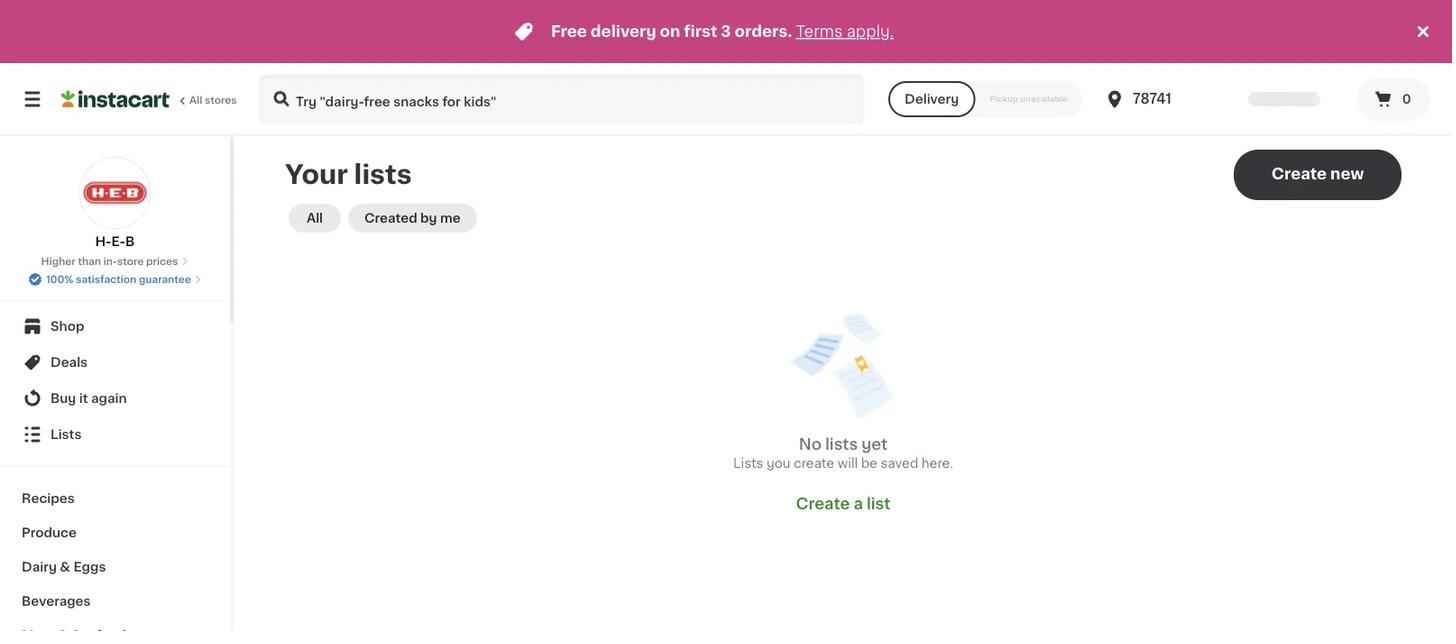 Task type: locate. For each thing, give the bounding box(es) containing it.
h-e-b logo image
[[79, 157, 151, 229]]

in-
[[103, 257, 117, 267]]

0 vertical spatial all
[[189, 95, 202, 105]]

yet
[[862, 437, 888, 452]]

free
[[551, 24, 587, 39]]

saved
[[881, 457, 918, 470]]

by
[[420, 212, 437, 225]]

3
[[721, 24, 731, 39]]

higher than in-store prices link
[[41, 254, 189, 269]]

be
[[861, 457, 878, 470]]

1 vertical spatial create
[[796, 497, 850, 512]]

prices
[[146, 257, 178, 267]]

b
[[125, 235, 135, 248]]

all left stores
[[189, 95, 202, 105]]

lists for your
[[354, 162, 412, 188]]

all inside button
[[307, 212, 323, 225]]

1 horizontal spatial lists
[[733, 457, 763, 470]]

delivery
[[591, 24, 656, 39]]

0 vertical spatial create
[[1272, 166, 1327, 182]]

0 horizontal spatial all
[[189, 95, 202, 105]]

lists
[[51, 428, 82, 441], [733, 457, 763, 470]]

lists left you
[[733, 457, 763, 470]]

create left the a
[[796, 497, 850, 512]]

terms apply. link
[[796, 24, 894, 39]]

you
[[767, 457, 791, 470]]

create inside button
[[1272, 166, 1327, 182]]

recipes
[[22, 492, 75, 505]]

dairy & eggs link
[[11, 550, 219, 584]]

free delivery on first 3 orders. terms apply.
[[551, 24, 894, 39]]

dairy
[[22, 561, 57, 574]]

all for all stores
[[189, 95, 202, 105]]

0 button
[[1357, 78, 1431, 121]]

1 horizontal spatial create
[[1272, 166, 1327, 182]]

0 horizontal spatial lists
[[354, 162, 412, 188]]

78741
[[1133, 92, 1171, 106]]

service type group
[[889, 81, 1082, 117]]

lists up created
[[354, 162, 412, 188]]

h-e-b
[[95, 235, 135, 248]]

first
[[684, 24, 717, 39]]

100%
[[46, 275, 73, 285]]

store
[[117, 257, 144, 267]]

created by me button
[[348, 204, 477, 233]]

higher
[[41, 257, 76, 267]]

None search field
[[258, 74, 865, 124]]

here.
[[922, 457, 953, 470]]

it
[[79, 392, 88, 405]]

1 horizontal spatial all
[[307, 212, 323, 225]]

0 horizontal spatial create
[[796, 497, 850, 512]]

a
[[854, 497, 863, 512]]

1 horizontal spatial lists
[[825, 437, 858, 452]]

0 vertical spatial lists
[[354, 162, 412, 188]]

create
[[1272, 166, 1327, 182], [796, 497, 850, 512]]

higher than in-store prices
[[41, 257, 178, 267]]

all
[[189, 95, 202, 105], [307, 212, 323, 225]]

created
[[364, 212, 417, 225]]

lists up the will
[[825, 437, 858, 452]]

all down your
[[307, 212, 323, 225]]

create left new
[[1272, 166, 1327, 182]]

e-
[[111, 235, 125, 248]]

lists down buy
[[51, 428, 82, 441]]

all button
[[289, 204, 341, 233]]

on
[[660, 24, 680, 39]]

1 vertical spatial lists
[[733, 457, 763, 470]]

1 vertical spatial lists
[[825, 437, 858, 452]]

stores
[[205, 95, 237, 105]]

lists
[[354, 162, 412, 188], [825, 437, 858, 452]]

1 vertical spatial all
[[307, 212, 323, 225]]

all stores link
[[61, 74, 238, 124]]

Search field
[[260, 76, 863, 123]]

delivery button
[[889, 81, 975, 117]]

dairy & eggs
[[22, 561, 106, 574]]

lists inside "no lists yet lists you create will be saved here."
[[825, 437, 858, 452]]

shop link
[[11, 308, 219, 345]]

beverages
[[22, 595, 91, 608]]

0
[[1402, 93, 1411, 106]]

orders.
[[735, 24, 792, 39]]

0 vertical spatial lists
[[51, 428, 82, 441]]

deals
[[51, 356, 88, 369]]

h-e-b link
[[79, 157, 151, 251]]

no lists yet lists you create will be saved here.
[[733, 437, 953, 470]]

all for all
[[307, 212, 323, 225]]

produce
[[22, 527, 77, 539]]

deals link
[[11, 345, 219, 381]]



Task type: describe. For each thing, give the bounding box(es) containing it.
create a list link
[[796, 494, 891, 514]]

terms
[[796, 24, 843, 39]]

eggs
[[73, 561, 106, 574]]

78741 button
[[1104, 74, 1212, 124]]

100% satisfaction guarantee
[[46, 275, 191, 285]]

limited time offer region
[[0, 0, 1412, 63]]

created by me
[[364, 212, 461, 225]]

create new
[[1272, 166, 1364, 182]]

create for create new
[[1272, 166, 1327, 182]]

shop
[[51, 320, 84, 333]]

no
[[799, 437, 822, 452]]

your
[[285, 162, 348, 188]]

apply.
[[847, 24, 894, 39]]

create for create a list
[[796, 497, 850, 512]]

create a list
[[796, 497, 891, 512]]

lists link
[[11, 417, 219, 453]]

recipes link
[[11, 482, 219, 516]]

delivery
[[905, 93, 959, 106]]

will
[[838, 457, 858, 470]]

produce link
[[11, 516, 219, 550]]

buy it again
[[51, 392, 127, 405]]

new
[[1330, 166, 1364, 182]]

lists inside "no lists yet lists you create will be saved here."
[[733, 457, 763, 470]]

&
[[60, 561, 70, 574]]

list
[[867, 497, 891, 512]]

lists for no
[[825, 437, 858, 452]]

create
[[794, 457, 834, 470]]

instacart logo image
[[61, 88, 170, 110]]

create new button
[[1234, 150, 1402, 200]]

beverages link
[[11, 584, 219, 619]]

satisfaction
[[76, 275, 136, 285]]

guarantee
[[139, 275, 191, 285]]

me
[[440, 212, 461, 225]]

your lists
[[285, 162, 412, 188]]

again
[[91, 392, 127, 405]]

0 horizontal spatial lists
[[51, 428, 82, 441]]

100% satisfaction guarantee button
[[28, 269, 202, 287]]

buy
[[51, 392, 76, 405]]

all stores
[[189, 95, 237, 105]]

buy it again link
[[11, 381, 219, 417]]

h-
[[95, 235, 111, 248]]

than
[[78, 257, 101, 267]]



Task type: vqa. For each thing, say whether or not it's contained in the screenshot.
Apply. at right top
yes



